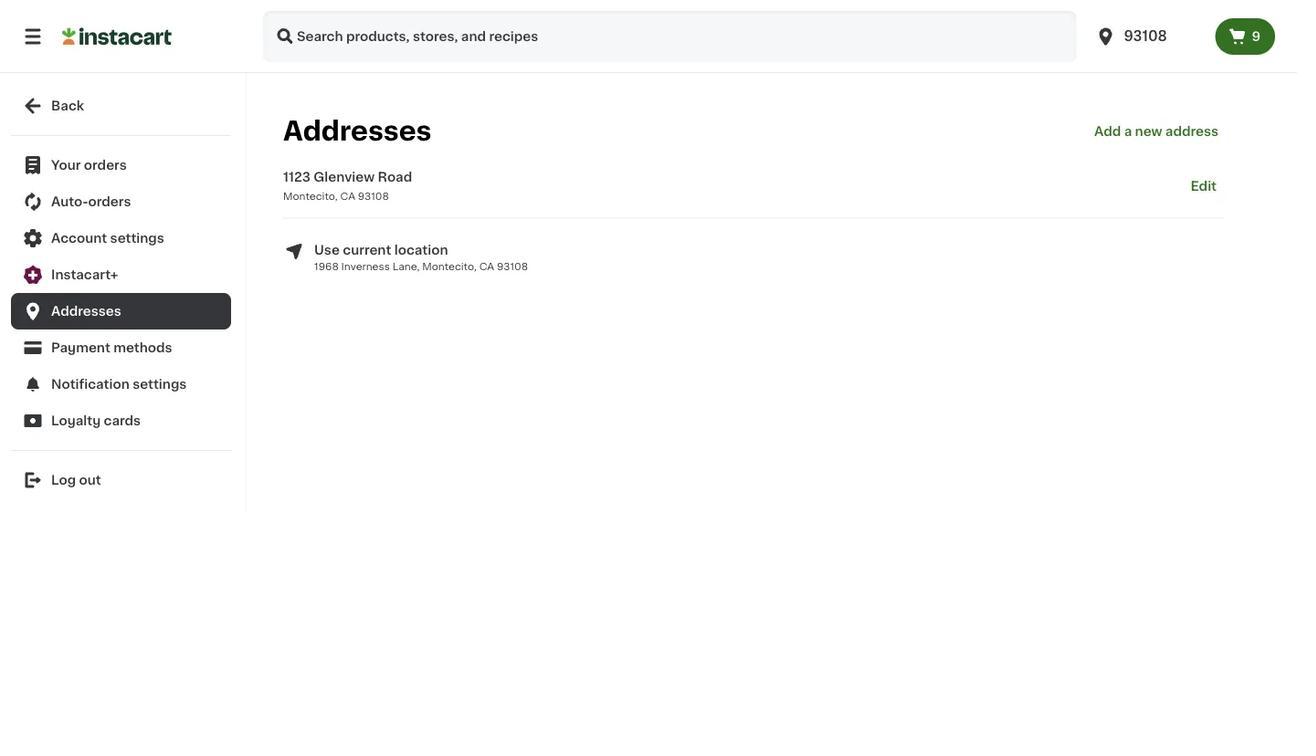 Task type: locate. For each thing, give the bounding box(es) containing it.
1 vertical spatial montecito,
[[422, 261, 477, 271]]

0 horizontal spatial 93108
[[358, 191, 389, 201]]

1 vertical spatial 93108
[[358, 191, 389, 201]]

1 horizontal spatial montecito,
[[422, 261, 477, 271]]

1 horizontal spatial addresses
[[283, 118, 432, 144]]

addresses link
[[11, 293, 231, 330]]

settings inside "link"
[[110, 232, 164, 245]]

add a new address button
[[1089, 95, 1224, 168]]

settings down the methods
[[133, 378, 187, 391]]

addresses down the instacart+
[[51, 305, 121, 318]]

notification settings link
[[11, 366, 231, 403]]

93108 inside 1123 glenview road montecito, ca 93108
[[358, 191, 389, 201]]

2 93108 button from the left
[[1095, 11, 1204, 62]]

montecito, inside 1123 glenview road montecito, ca 93108
[[283, 191, 338, 201]]

edit
[[1191, 179, 1217, 192]]

2 horizontal spatial 93108
[[1124, 30, 1167, 43]]

93108 button
[[1084, 11, 1215, 62], [1095, 11, 1204, 62]]

93108
[[1124, 30, 1167, 43], [358, 191, 389, 201], [497, 261, 528, 271]]

0 vertical spatial montecito,
[[283, 191, 338, 201]]

0 horizontal spatial addresses
[[51, 305, 121, 318]]

auto-orders link
[[11, 184, 231, 220]]

1123 glenview road montecito, ca 93108
[[283, 171, 412, 201]]

ca down glenview
[[340, 191, 355, 201]]

instacart+ link
[[11, 257, 231, 293]]

montecito, down location
[[422, 261, 477, 271]]

1 horizontal spatial 93108
[[497, 261, 528, 271]]

out
[[79, 474, 101, 487]]

addresses up glenview
[[283, 118, 432, 144]]

0 horizontal spatial ca
[[340, 191, 355, 201]]

ca
[[340, 191, 355, 201], [479, 261, 494, 271]]

2 vertical spatial 93108
[[497, 261, 528, 271]]

orders up account settings
[[88, 196, 131, 208]]

your
[[51, 159, 81, 172]]

orders
[[84, 159, 127, 172], [88, 196, 131, 208]]

your orders link
[[11, 147, 231, 184]]

auto-
[[51, 196, 88, 208]]

1 vertical spatial settings
[[133, 378, 187, 391]]

orders up auto-orders
[[84, 159, 127, 172]]

settings
[[110, 232, 164, 245], [133, 378, 187, 391]]

0 vertical spatial settings
[[110, 232, 164, 245]]

settings for notification settings
[[133, 378, 187, 391]]

location
[[394, 243, 448, 256]]

addresses menu bar
[[283, 95, 1224, 168]]

0 vertical spatial ca
[[340, 191, 355, 201]]

ca right the lane,
[[479, 261, 494, 271]]

loyalty cards link
[[11, 403, 231, 439]]

lane,
[[393, 261, 420, 271]]

montecito,
[[283, 191, 338, 201], [422, 261, 477, 271]]

None search field
[[263, 11, 1077, 62]]

9
[[1252, 30, 1261, 43]]

93108 inside popup button
[[1124, 30, 1167, 43]]

montecito, down 1123
[[283, 191, 338, 201]]

1 vertical spatial ca
[[479, 261, 494, 271]]

0 horizontal spatial montecito,
[[283, 191, 338, 201]]

orders for auto-orders
[[88, 196, 131, 208]]

addresses
[[283, 118, 432, 144], [51, 305, 121, 318]]

1 horizontal spatial ca
[[479, 261, 494, 271]]

instacart+
[[51, 269, 118, 281]]

0 vertical spatial orders
[[84, 159, 127, 172]]

0 vertical spatial 93108
[[1124, 30, 1167, 43]]

road
[[378, 171, 412, 184]]

cards
[[104, 415, 141, 428]]

93108 inside use current location 1968 inverness lane, montecito, ca 93108
[[497, 261, 528, 271]]

1 vertical spatial orders
[[88, 196, 131, 208]]

0 vertical spatial addresses
[[283, 118, 432, 144]]

settings down auto-orders link
[[110, 232, 164, 245]]

back link
[[11, 88, 231, 124]]



Task type: vqa. For each thing, say whether or not it's contained in the screenshot.
the bottommost "See"
no



Task type: describe. For each thing, give the bounding box(es) containing it.
ca inside use current location 1968 inverness lane, montecito, ca 93108
[[479, 261, 494, 271]]

payment methods
[[51, 342, 172, 354]]

use current location 1968 inverness lane, montecito, ca 93108
[[314, 243, 528, 271]]

payment
[[51, 342, 110, 354]]

back
[[51, 100, 84, 112]]

a
[[1124, 125, 1132, 138]]

notification settings
[[51, 378, 187, 391]]

use
[[314, 243, 340, 256]]

log out
[[51, 474, 101, 487]]

1968
[[314, 261, 339, 271]]

1 93108 button from the left
[[1084, 11, 1215, 62]]

account settings link
[[11, 220, 231, 257]]

settings for account settings
[[110, 232, 164, 245]]

montecito, inside use current location 1968 inverness lane, montecito, ca 93108
[[422, 261, 477, 271]]

new
[[1135, 125, 1162, 138]]

log out link
[[11, 462, 231, 499]]

instacart logo image
[[62, 26, 172, 48]]

loyalty cards
[[51, 415, 141, 428]]

auto-orders
[[51, 196, 131, 208]]

ca inside 1123 glenview road montecito, ca 93108
[[340, 191, 355, 201]]

account
[[51, 232, 107, 245]]

methods
[[113, 342, 172, 354]]

orders for your orders
[[84, 159, 127, 172]]

add
[[1094, 125, 1121, 138]]

1 vertical spatial addresses
[[51, 305, 121, 318]]

9 button
[[1215, 18, 1275, 55]]

add a new address
[[1094, 125, 1219, 138]]

account settings
[[51, 232, 164, 245]]

Search field
[[263, 11, 1077, 62]]

inverness
[[341, 261, 390, 271]]

edit button
[[1183, 168, 1224, 203]]

log
[[51, 474, 76, 487]]

your orders
[[51, 159, 127, 172]]

payment methods link
[[11, 330, 231, 366]]

address
[[1166, 125, 1219, 138]]

loyalty
[[51, 415, 101, 428]]

glenview
[[314, 171, 375, 184]]

1123
[[283, 171, 311, 184]]

current
[[343, 243, 391, 256]]

notification
[[51, 378, 129, 391]]

addresses inside menu bar
[[283, 118, 432, 144]]



